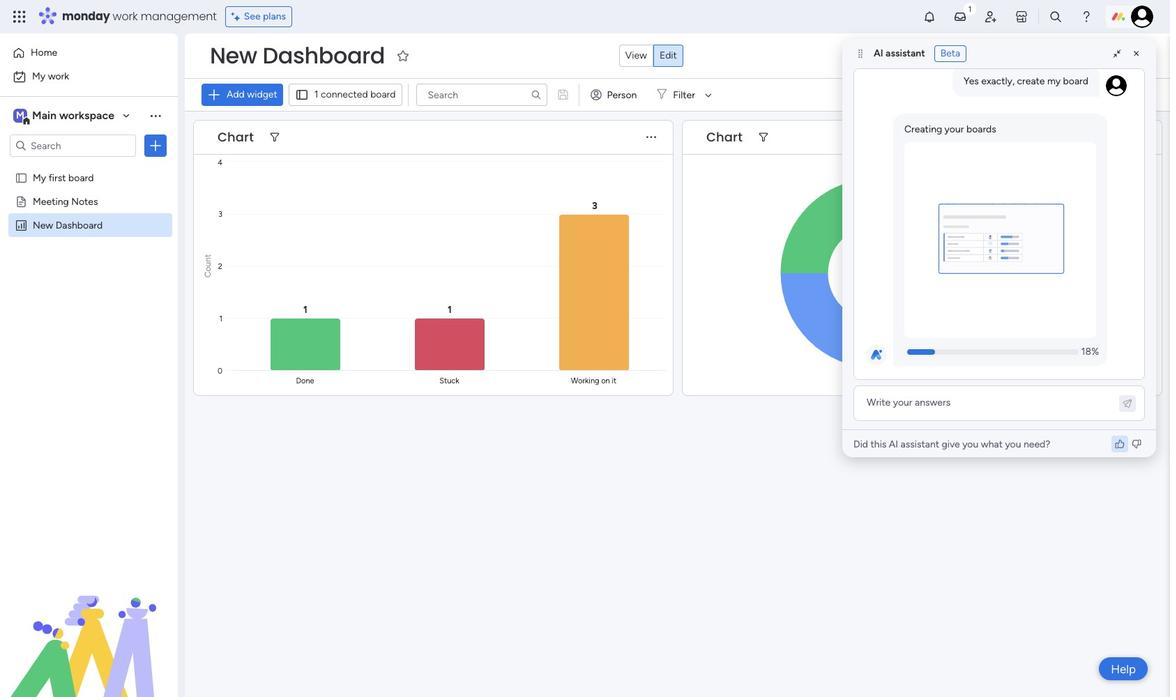 Task type: describe. For each thing, give the bounding box(es) containing it.
display modes group
[[619, 45, 684, 67]]

next
[[1090, 287, 1111, 299]]

edit button
[[654, 45, 684, 67]]

kendall parks image
[[1131, 6, 1154, 28]]

2 you from the left
[[1005, 438, 1022, 450]]

help
[[1111, 662, 1136, 676]]

lottie animation image for lottie animation element to the right
[[905, 142, 1097, 334]]

connected
[[321, 89, 368, 100]]

1 vertical spatial dashboard
[[56, 219, 103, 231]]

exactly,
[[982, 75, 1015, 87]]

what
[[981, 438, 1003, 450]]

Filter dashboard by text search field
[[416, 84, 547, 106]]

dashboard inside new dashboard banner
[[263, 40, 385, 71]]

monday
[[62, 8, 110, 24]]

add widget
[[227, 89, 277, 100]]

invite members image
[[984, 10, 998, 24]]

plans
[[263, 10, 286, 22]]

my first board
[[33, 172, 94, 183]]

options image
[[149, 139, 163, 153]]

my for my work
[[32, 70, 45, 82]]

help image
[[1080, 10, 1094, 24]]

create
[[1017, 75, 1045, 87]]

user image
[[1106, 75, 1127, 96]]

workspace options image
[[149, 109, 163, 123]]

1 chart field from the left
[[214, 128, 257, 146]]

settings image
[[1137, 88, 1151, 102]]

1
[[314, 89, 319, 100]]

6
[[1137, 262, 1143, 274]]

1 vertical spatial ai
[[889, 438, 899, 450]]

0 vertical spatial ai
[[874, 47, 884, 59]]

home option
[[8, 42, 170, 64]]

board for 1 connected board
[[370, 89, 396, 100]]

notes
[[71, 195, 98, 207]]

add widget button
[[202, 84, 283, 106]]

yes exactly, create my board
[[964, 75, 1089, 87]]

public board image
[[15, 195, 28, 208]]

my work link
[[8, 66, 170, 88]]

monday work management
[[62, 8, 217, 24]]

New Dashboard field
[[206, 40, 389, 71]]

beta
[[941, 47, 961, 59]]

2 chart from the left
[[707, 128, 743, 146]]

filter
[[673, 89, 695, 101]]

view
[[625, 50, 647, 61]]

see
[[244, 10, 261, 22]]

arrow down image
[[700, 86, 717, 103]]

new dashboard inside new dashboard banner
[[210, 40, 385, 71]]

0 horizontal spatial new dashboard
[[33, 219, 103, 231]]

first
[[49, 172, 66, 183]]

view button
[[619, 45, 654, 67]]

my work option
[[8, 66, 170, 88]]

select product image
[[13, 10, 27, 24]]

Search in workspace field
[[29, 138, 116, 154]]

0 horizontal spatial lottie animation element
[[0, 557, 178, 698]]

unsatisfied with the results image
[[1131, 439, 1143, 450]]

none search field inside new dashboard banner
[[416, 84, 547, 106]]

workspace image
[[13, 108, 27, 123]]

add
[[227, 89, 245, 100]]

monday marketplace image
[[1015, 10, 1029, 24]]

ai assistant
[[874, 47, 925, 59]]



Task type: vqa. For each thing, say whether or not it's contained in the screenshot.
See plans
yes



Task type: locate. For each thing, give the bounding box(es) containing it.
did this ai assistant give you what you need?
[[854, 438, 1051, 450]]

my
[[32, 70, 45, 82], [33, 172, 46, 183]]

0 horizontal spatial you
[[963, 438, 979, 450]]

week left 6
[[1110, 262, 1133, 274]]

1 horizontal spatial ai
[[889, 438, 899, 450]]

need?
[[1024, 438, 1051, 450]]

week
[[1110, 262, 1133, 274], [1114, 287, 1136, 299]]

2 vertical spatial board
[[68, 172, 94, 183]]

Chart field
[[214, 128, 257, 146], [703, 128, 746, 146]]

widget
[[247, 89, 277, 100]]

1 horizontal spatial new
[[210, 40, 257, 71]]

1 horizontal spatial chart field
[[703, 128, 746, 146]]

2 more dots image from the left
[[1136, 132, 1145, 143]]

1 horizontal spatial :
[[1136, 287, 1138, 299]]

ai
[[874, 47, 884, 59], [889, 438, 899, 450]]

search everything image
[[1049, 10, 1063, 24]]

list box containing my first board
[[0, 163, 178, 425]]

see plans
[[244, 10, 286, 22]]

1 chart from the left
[[218, 128, 254, 146]]

dashboard up 1
[[263, 40, 385, 71]]

: for this week
[[1133, 262, 1135, 274]]

more dots image for second chart field from right
[[647, 132, 656, 143]]

yes
[[964, 75, 979, 87]]

0 horizontal spatial chart
[[218, 128, 254, 146]]

edit
[[660, 50, 677, 61]]

my for my first board
[[33, 172, 46, 183]]

board for my first board
[[68, 172, 94, 183]]

board inside 1 connected board 'popup button'
[[370, 89, 396, 100]]

0 vertical spatial assistant
[[886, 47, 925, 59]]

0 horizontal spatial lottie animation image
[[0, 557, 178, 698]]

0 horizontal spatial ai
[[874, 47, 884, 59]]

chart field down 'add'
[[214, 128, 257, 146]]

search image
[[530, 89, 542, 100]]

help button
[[1099, 658, 1148, 681]]

1 vertical spatial work
[[48, 70, 69, 82]]

0 horizontal spatial more dots image
[[647, 132, 656, 143]]

you right what on the bottom of the page
[[1005, 438, 1022, 450]]

0 vertical spatial new dashboard
[[210, 40, 385, 71]]

board right the my at the right top of the page
[[1063, 75, 1089, 87]]

new dashboard down meeting notes
[[33, 219, 103, 231]]

2 chart field from the left
[[703, 128, 746, 146]]

person button
[[585, 84, 645, 106]]

work
[[113, 8, 138, 24], [48, 70, 69, 82]]

more dots image
[[647, 132, 656, 143], [1136, 132, 1145, 143]]

see plans button
[[225, 6, 292, 27]]

lottie animation image
[[905, 142, 1097, 334], [0, 557, 178, 698]]

next week : 2
[[1090, 287, 1146, 299]]

new dashboard
[[210, 40, 385, 71], [33, 219, 103, 231]]

: for next week
[[1136, 287, 1138, 299]]

more dots image down settings icon
[[1136, 132, 1145, 143]]

1 horizontal spatial new dashboard
[[210, 40, 385, 71]]

workspace
[[59, 109, 114, 122]]

creating your boards
[[905, 123, 997, 135]]

my
[[1048, 75, 1061, 87]]

board right connected
[[370, 89, 396, 100]]

main workspace
[[32, 109, 114, 122]]

1 horizontal spatial lottie animation image
[[905, 142, 1097, 334]]

1 vertical spatial :
[[1136, 287, 1138, 299]]

lottie animation element
[[905, 142, 1097, 338], [0, 557, 178, 698]]

week for next week
[[1114, 287, 1136, 299]]

ai right ai assistant image
[[874, 47, 884, 59]]

new dashboard up 1
[[210, 40, 385, 71]]

0 vertical spatial my
[[32, 70, 45, 82]]

1 vertical spatial new dashboard
[[33, 219, 103, 231]]

0 vertical spatial board
[[1063, 75, 1089, 87]]

did
[[854, 438, 869, 450]]

give
[[942, 438, 960, 450]]

0 vertical spatial :
[[1133, 262, 1135, 274]]

week for this week
[[1110, 262, 1133, 274]]

more dots image down filter popup button
[[647, 132, 656, 143]]

meeting notes
[[33, 195, 98, 207]]

1 vertical spatial my
[[33, 172, 46, 183]]

1 vertical spatial lottie animation element
[[0, 557, 178, 698]]

1 image
[[964, 1, 977, 16]]

your
[[945, 123, 964, 135]]

dashboard
[[263, 40, 385, 71], [56, 219, 103, 231]]

new dashboard banner
[[185, 33, 1170, 112]]

chart
[[218, 128, 254, 146], [707, 128, 743, 146]]

chart down arrow down image
[[707, 128, 743, 146]]

you right give
[[963, 438, 979, 450]]

assistant down notifications icon in the top of the page
[[886, 47, 925, 59]]

work down home
[[48, 70, 69, 82]]

: left 2
[[1136, 287, 1138, 299]]

lottie animation image for left lottie animation element
[[0, 557, 178, 698]]

management
[[141, 8, 217, 24]]

0 vertical spatial work
[[113, 8, 138, 24]]

0 horizontal spatial work
[[48, 70, 69, 82]]

2
[[1141, 287, 1146, 299]]

ai right this
[[889, 438, 899, 450]]

more dots image for first chart field from the right
[[1136, 132, 1145, 143]]

list box
[[0, 163, 178, 425]]

1 connected board
[[314, 89, 396, 100]]

new right public dashboard "icon"
[[33, 219, 53, 231]]

2 horizontal spatial board
[[1063, 75, 1089, 87]]

1 more dots image from the left
[[647, 132, 656, 143]]

0 vertical spatial lottie animation element
[[905, 142, 1097, 338]]

new
[[210, 40, 257, 71], [33, 219, 53, 231]]

home link
[[8, 42, 170, 64]]

0 horizontal spatial chart field
[[214, 128, 257, 146]]

0 vertical spatial new
[[210, 40, 257, 71]]

creating
[[905, 123, 943, 135]]

home
[[31, 47, 57, 59]]

work inside my work option
[[48, 70, 69, 82]]

update feed image
[[954, 10, 967, 24]]

boards
[[967, 123, 997, 135]]

work for monday
[[113, 8, 138, 24]]

1 connected board button
[[289, 84, 402, 106]]

notifications image
[[923, 10, 937, 24]]

1 horizontal spatial board
[[370, 89, 396, 100]]

1 vertical spatial assistant
[[901, 438, 940, 450]]

1 vertical spatial week
[[1114, 287, 1136, 299]]

0 horizontal spatial board
[[68, 172, 94, 183]]

public dashboard image
[[15, 218, 28, 232]]

board
[[1063, 75, 1089, 87], [370, 89, 396, 100], [68, 172, 94, 183]]

assistant image
[[871, 350, 882, 361]]

public board image
[[15, 171, 28, 184]]

: left 6
[[1133, 262, 1135, 274]]

workspace selection element
[[13, 107, 117, 126]]

0 vertical spatial week
[[1110, 262, 1133, 274]]

week left 2
[[1114, 287, 1136, 299]]

assistant left give
[[901, 438, 940, 450]]

this
[[1090, 262, 1108, 274]]

1 horizontal spatial chart
[[707, 128, 743, 146]]

this
[[871, 438, 887, 450]]

meeting
[[33, 195, 69, 207]]

board right first
[[68, 172, 94, 183]]

0 horizontal spatial new
[[33, 219, 53, 231]]

satisfied with the results image
[[1115, 439, 1126, 450]]

chart down 'add'
[[218, 128, 254, 146]]

new inside banner
[[210, 40, 257, 71]]

0 horizontal spatial :
[[1133, 262, 1135, 274]]

:
[[1133, 262, 1135, 274], [1136, 287, 1138, 299]]

0 vertical spatial lottie animation image
[[905, 142, 1097, 334]]

1 horizontal spatial more dots image
[[1136, 132, 1145, 143]]

my down home
[[32, 70, 45, 82]]

assistant
[[886, 47, 925, 59], [901, 438, 940, 450]]

0 vertical spatial dashboard
[[263, 40, 385, 71]]

my inside option
[[32, 70, 45, 82]]

m
[[16, 110, 24, 121]]

1 horizontal spatial you
[[1005, 438, 1022, 450]]

1 vertical spatial lottie animation image
[[0, 557, 178, 698]]

this week : 6
[[1090, 262, 1143, 274]]

add to favorites image
[[396, 48, 410, 62]]

person
[[607, 89, 637, 101]]

Write your answers text field
[[863, 395, 1120, 412]]

dashboard down notes
[[56, 219, 103, 231]]

new up 'add'
[[210, 40, 257, 71]]

1 horizontal spatial work
[[113, 8, 138, 24]]

my work
[[32, 70, 69, 82]]

work for my
[[48, 70, 69, 82]]

filter button
[[651, 84, 717, 106]]

0 horizontal spatial dashboard
[[56, 219, 103, 231]]

option
[[0, 165, 178, 168]]

my left first
[[33, 172, 46, 183]]

1 vertical spatial board
[[370, 89, 396, 100]]

chart field down arrow down image
[[703, 128, 746, 146]]

None search field
[[416, 84, 547, 106]]

1 horizontal spatial lottie animation element
[[905, 142, 1097, 338]]

work right the monday
[[113, 8, 138, 24]]

1 you from the left
[[963, 438, 979, 450]]

main
[[32, 109, 57, 122]]

progress bar
[[908, 350, 938, 355]]

1 horizontal spatial dashboard
[[263, 40, 385, 71]]

1 vertical spatial new
[[33, 219, 53, 231]]

ai assistant image
[[854, 47, 868, 61]]

you
[[963, 438, 979, 450], [1005, 438, 1022, 450]]



